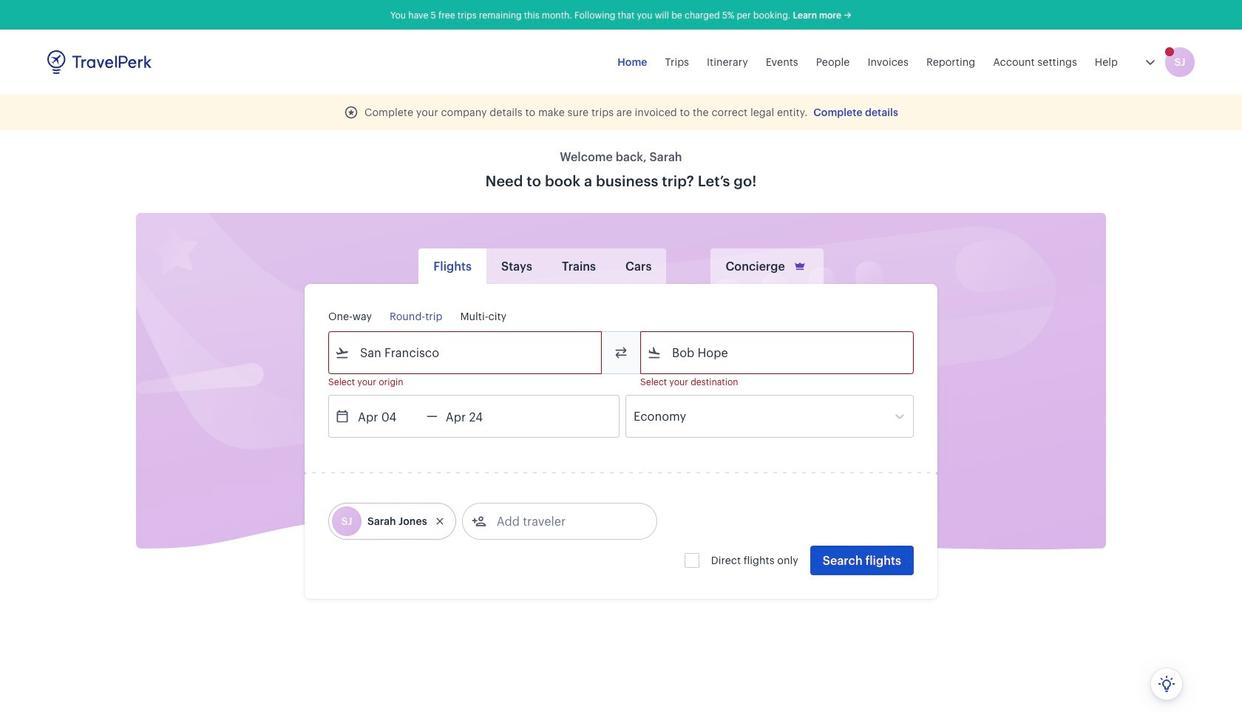Task type: vqa. For each thing, say whether or not it's contained in the screenshot.
Add traveler SEARCH BOX
yes



Task type: describe. For each thing, give the bounding box(es) containing it.
Depart text field
[[350, 396, 427, 437]]

Return text field
[[438, 396, 515, 437]]

From search field
[[350, 341, 582, 365]]



Task type: locate. For each thing, give the bounding box(es) containing it.
Add traveler search field
[[487, 510, 640, 533]]

To search field
[[662, 341, 894, 365]]



